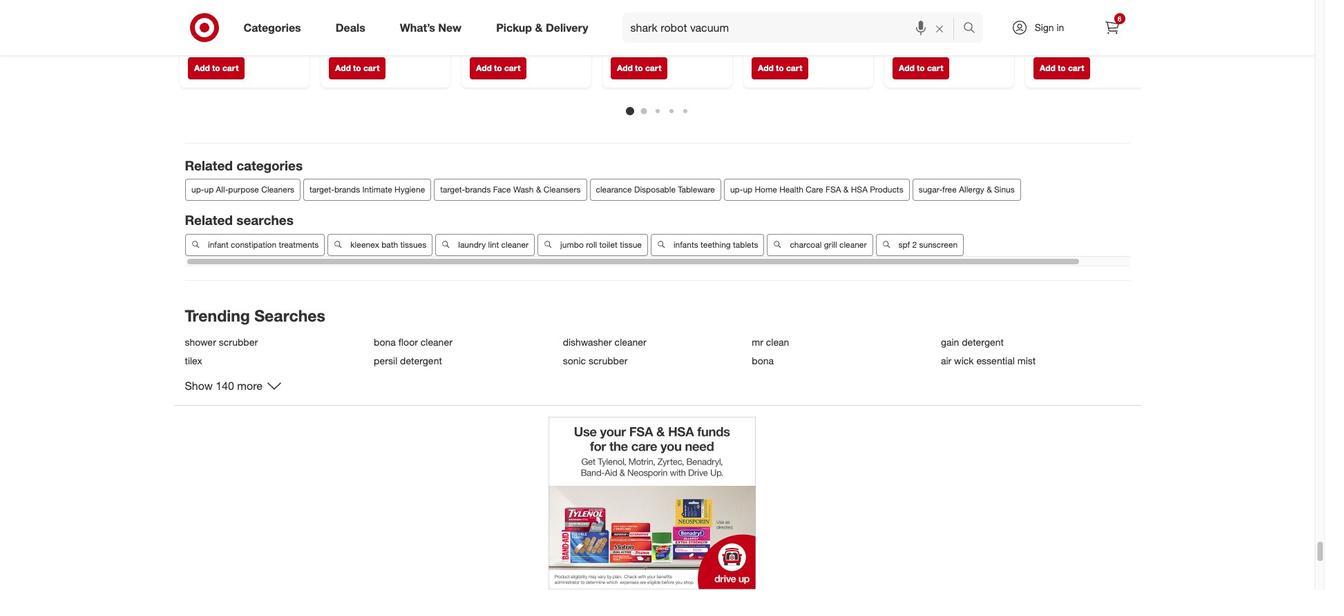 Task type: vqa. For each thing, say whether or not it's contained in the screenshot.


Task type: describe. For each thing, give the bounding box(es) containing it.
delivery
[[546, 20, 588, 34]]

up inside make-a-size paper towels - up & up™
[[226, 37, 237, 48]]

make- for make-a-size paper towels - up & up™
[[188, 25, 215, 36]]

purchase for $5.99 - $15.99
[[245, 25, 279, 35]]

more
[[237, 379, 263, 393]]

charmin ultra soft toilet paper
[[469, 35, 575, 59]]

show 140 more
[[185, 379, 263, 393]]

cleaner for laundry lint cleaner
[[501, 240, 528, 250]]

a- inside bounty select-a-size paper towels
[[393, 25, 403, 36]]

care down the $8.69 - $48.49 select items on sale
[[649, 35, 665, 45]]

grill
[[824, 240, 837, 250]]

advertisement region
[[548, 417, 755, 590]]

paper inside make-a-size paper towels - up & up™
[[246, 25, 272, 36]]

$50 for make-a-size paper towels - up & up™
[[188, 25, 201, 35]]

strong for &
[[922, 25, 950, 36]]

$15.99
[[220, 1, 249, 13]]

up-up home health care fsa & hsa products
[[730, 185, 903, 195]]

mr
[[752, 336, 763, 348]]

select-
[[362, 25, 393, 36]]

intimate
[[362, 185, 392, 195]]

make-a-size paper towels - smartly™
[[751, 25, 835, 48]]

ply
[[1124, 25, 1137, 36]]

categories link
[[232, 12, 318, 43]]

charcoal
[[790, 240, 821, 250]]

cleaner for bona floor cleaner
[[421, 336, 452, 348]]

clearance disposable tableware link
[[589, 179, 721, 201]]

add to cart for kleenex ultra soft 3-ply facial tissue
[[1039, 63, 1084, 73]]

deals link
[[324, 12, 383, 43]]

in
[[1057, 21, 1064, 33]]

bounty
[[329, 25, 359, 36]]

select inside the $8.69 - $48.49 select items on sale
[[610, 14, 634, 24]]

to for charmin ultra strong toilet paper
[[635, 63, 643, 73]]

$50 for soft & strong toilet paper - up & up™
[[892, 25, 906, 35]]

sunscreen
[[919, 240, 957, 250]]

cart for charmin ultra strong toilet paper
[[645, 63, 661, 73]]

size for $0.99 - $1.69
[[789, 25, 807, 36]]

$15 down $8.69
[[624, 25, 637, 35]]

$1.69
[[784, 1, 808, 13]]

dishwasher cleaner link
[[563, 336, 744, 348]]

$48.49
[[643, 1, 672, 13]]

1 on from the left
[[518, 14, 527, 24]]

tissues
[[400, 240, 426, 250]]

searches
[[254, 306, 325, 325]]

add to cart for charmin ultra strong toilet paper
[[617, 63, 661, 73]]

home for $8.79
[[908, 25, 929, 35]]

clean
[[766, 336, 789, 348]]

strong for ultra
[[673, 35, 702, 47]]

paper inside make-a-size paper towels - smartly™
[[810, 25, 835, 36]]

- right $5.99
[[214, 1, 218, 13]]

$5.99 - $15.99
[[188, 1, 249, 13]]

cart for soft & strong toilet paper - up & up™
[[927, 63, 943, 73]]

$0.99 - $1.69
[[751, 1, 808, 13]]

shower scrubber
[[185, 336, 258, 348]]

charcoal grill cleaner link
[[767, 234, 873, 256]]

infant constipation treatments
[[208, 240, 318, 250]]

related for related searches
[[185, 212, 233, 228]]

cleaner up "sonic scrubber" link at bottom
[[615, 336, 646, 348]]

sign in
[[1035, 21, 1064, 33]]

add to cart for bounty select-a-size paper towels
[[335, 63, 379, 73]]

a- for $5.99
[[215, 25, 225, 36]]

up™ for strong
[[921, 37, 937, 48]]

up™ for size
[[248, 37, 265, 48]]

target-brands face wash & cleansers link
[[434, 179, 587, 201]]

$15 for $5.99
[[201, 14, 215, 25]]

laundry
[[458, 240, 485, 250]]

select items on sale
[[469, 14, 544, 24]]

jumbo roll toilet tissue
[[560, 240, 641, 250]]

infant
[[208, 240, 228, 250]]

to for kleenex ultra soft 3-ply facial tissue
[[1057, 63, 1065, 73]]

clearance disposable tableware
[[596, 185, 715, 195]]

hygiene
[[394, 185, 425, 195]]

make-a-size paper towels - up & up™
[[188, 25, 272, 48]]

sign
[[1035, 21, 1054, 33]]

1 sale from the left
[[529, 14, 544, 24]]

charcoal grill cleaner
[[790, 240, 866, 250]]

pickup & delivery link
[[484, 12, 606, 43]]

detergent for persil detergent
[[400, 355, 442, 367]]

giftcard for $5.99 - $15.99
[[242, 14, 273, 25]]

- inside soft & strong toilet paper - up & up™
[[892, 37, 896, 48]]

add to cart button for soft & strong toilet paper - up & up™
[[892, 57, 949, 79]]

- inside the $8.69 - $48.49 select items on sale
[[637, 1, 641, 13]]

target for $1.69
[[781, 14, 803, 25]]

ultra for kleenex ultra soft 3-ply facial tissue
[[1071, 25, 1091, 36]]

teething
[[700, 240, 730, 250]]

up- for up-up all-purpose cleaners
[[191, 185, 204, 195]]

charmin for charmin ultra strong toilet paper
[[610, 35, 647, 47]]

products
[[870, 185, 903, 195]]

pickup & delivery
[[496, 20, 588, 34]]

$15 target giftcard with $50 home care purchase for $1.69
[[751, 14, 855, 35]]

care for $1.69
[[790, 25, 806, 35]]

- inside make-a-size paper towels - smartly™
[[783, 37, 787, 48]]

1 select from the left
[[469, 14, 493, 24]]

target- for target-brands intimate hygiene
[[309, 185, 334, 195]]

scrubber for shower scrubber
[[219, 336, 258, 348]]

home down the $8.69 - $48.49 select items on sale
[[626, 35, 647, 45]]

face
[[493, 185, 511, 195]]

2
[[912, 240, 917, 250]]

add to cart button for kleenex ultra soft 3-ply facial tissue
[[1033, 57, 1090, 79]]

giftcard for $0.99 - $1.69
[[806, 14, 837, 25]]

sugar-free allergy & sinus
[[918, 185, 1014, 195]]

new
[[438, 20, 462, 34]]

tissue
[[1061, 37, 1089, 48]]

paper for charmin ultra strong toilet paper
[[636, 47, 661, 59]]

what's
[[400, 20, 435, 34]]

infant constipation treatments link
[[185, 234, 325, 256]]

add to cart button for charmin ultra soft toilet paper
[[469, 57, 526, 79]]

add for make-a-size paper towels - smartly™
[[758, 63, 773, 73]]

bona link
[[752, 355, 933, 367]]

disposable
[[634, 185, 675, 195]]

add to cart for make-a-size paper towels - smartly™
[[758, 63, 802, 73]]

sonic scrubber
[[563, 355, 628, 367]]

infants teething tablets link
[[650, 234, 764, 256]]

search button
[[956, 12, 990, 46]]

add for make-a-size paper towels - up & up™
[[194, 63, 210, 73]]

to for soft & strong toilet paper - up & up™
[[916, 63, 924, 73]]

home
[[754, 185, 777, 195]]

$5.99
[[188, 1, 211, 13]]

$15 for $0.99
[[765, 14, 778, 25]]

cleaner for charcoal grill cleaner
[[839, 240, 866, 250]]

gain detergent link
[[941, 336, 1122, 348]]

$15 for $8.79
[[906, 14, 919, 25]]

up-up all-purpose cleaners
[[191, 185, 294, 195]]

gain
[[941, 336, 959, 348]]

with for make-a-size paper towels - smartly™
[[839, 14, 855, 25]]

kleenex ultra soft 3-ply facial tissue
[[1033, 25, 1137, 48]]

add to cart for charmin ultra soft toilet paper
[[476, 63, 520, 73]]

size for $5.99 - $15.99
[[225, 25, 243, 36]]

$8.69
[[610, 1, 634, 13]]

tilex
[[185, 355, 202, 367]]

air wick essential mist
[[941, 355, 1036, 367]]

towels for make-a-size paper towels - smartly™
[[751, 37, 780, 48]]

clearance
[[596, 185, 632, 195]]

kleenex
[[1033, 25, 1068, 36]]

ultra for charmin ultra soft toilet paper
[[509, 35, 529, 47]]

show 140 more button
[[185, 378, 282, 394]]

$8.79
[[892, 1, 916, 13]]

cleaners
[[261, 185, 294, 195]]

target-brands intimate hygiene
[[309, 185, 425, 195]]

tableware
[[678, 185, 715, 195]]

mr clean
[[752, 336, 789, 348]]

soft for charmin ultra soft toilet paper
[[532, 35, 550, 47]]

bounty select-a-size paper towels link
[[329, 0, 442, 49]]

laundry lint cleaner
[[458, 240, 528, 250]]

cart for make-a-size paper towels - smartly™
[[786, 63, 802, 73]]

towels for make-a-size paper towels - up & up™
[[188, 37, 217, 48]]

purpose
[[228, 185, 259, 195]]



Task type: locate. For each thing, give the bounding box(es) containing it.
items inside the $8.69 - $48.49 select items on sale
[[636, 14, 656, 24]]

0 vertical spatial related
[[185, 157, 233, 173]]

care
[[226, 25, 243, 35], [790, 25, 806, 35], [931, 25, 947, 35], [649, 35, 665, 45]]

2 brands from the left
[[465, 185, 490, 195]]

2 make- from the left
[[751, 25, 779, 36]]

paper for charmin ultra soft toilet paper
[[469, 47, 495, 59]]

1 vertical spatial bona
[[752, 355, 774, 367]]

7 add to cart from the left
[[1039, 63, 1084, 73]]

to for make-a-size paper towels - smartly™
[[776, 63, 784, 73]]

sale inside the $8.69 - $48.49 select items on sale
[[670, 14, 685, 24]]

cart down charmin ultra soft toilet paper
[[504, 63, 520, 73]]

1 horizontal spatial up-
[[730, 185, 743, 195]]

6 add from the left
[[898, 63, 914, 73]]

5 add to cart button from the left
[[751, 57, 808, 79]]

purchase for $8.79 - $21.99
[[950, 25, 984, 35]]

paper left sign
[[978, 25, 1004, 36]]

charmin down select items on sale
[[469, 35, 506, 47]]

add down make-a-size paper towels - up & up™
[[194, 63, 210, 73]]

trending searches
[[185, 306, 325, 325]]

bounty select-a-size paper towels
[[329, 25, 421, 48]]

free
[[942, 185, 956, 195]]

0 horizontal spatial sale
[[529, 14, 544, 24]]

scrubber for sonic scrubber
[[589, 355, 628, 367]]

purchase down $48.49
[[668, 35, 702, 45]]

2 add to cart button from the left
[[329, 57, 385, 79]]

$15 down $5.99
[[201, 14, 215, 25]]

shower
[[185, 336, 216, 348]]

1 up™ from the left
[[248, 37, 265, 48]]

show
[[185, 379, 213, 393]]

1 horizontal spatial items
[[636, 14, 656, 24]]

5 cart from the left
[[786, 63, 802, 73]]

1 vertical spatial detergent
[[400, 355, 442, 367]]

1 charmin from the left
[[469, 35, 506, 47]]

towels inside make-a-size paper towels - up & up™
[[188, 37, 217, 48]]

a- for $0.99
[[779, 25, 789, 36]]

$15 target giftcard with $50 home care purchase for $15.99
[[188, 14, 291, 35]]

cart down bounty select-a-size paper towels
[[363, 63, 379, 73]]

cleaner right lint
[[501, 240, 528, 250]]

140
[[216, 379, 234, 393]]

up-up home health care fsa & hsa products link
[[724, 179, 909, 201]]

1 make- from the left
[[188, 25, 215, 36]]

select right new at top
[[469, 14, 493, 24]]

1 horizontal spatial towels
[[357, 37, 386, 48]]

$8.69 - $48.49 select items on sale
[[610, 1, 685, 24]]

items up charmin ultra soft toilet paper
[[495, 14, 515, 24]]

paper down bounty
[[329, 37, 354, 48]]

cart for charmin ultra soft toilet paper
[[504, 63, 520, 73]]

toilet inside charmin ultra soft toilet paper
[[553, 35, 575, 47]]

paper inside 'charmin ultra strong toilet paper'
[[636, 47, 661, 59]]

$21.99
[[925, 1, 954, 13]]

7 cart from the left
[[1068, 63, 1084, 73]]

1 up- from the left
[[191, 185, 204, 195]]

1 horizontal spatial select
[[610, 14, 634, 24]]

7 add from the left
[[1039, 63, 1055, 73]]

$50 down $0.99
[[751, 25, 765, 35]]

7 to from the left
[[1057, 63, 1065, 73]]

home down $0.99 - $1.69
[[767, 25, 788, 35]]

0 horizontal spatial bona
[[374, 336, 396, 348]]

spf 2 sunscreen
[[898, 240, 957, 250]]

6 add to cart from the left
[[898, 63, 943, 73]]

scrubber
[[219, 336, 258, 348], [589, 355, 628, 367]]

0 horizontal spatial towels
[[188, 37, 217, 48]]

3 add to cart button from the left
[[469, 57, 526, 79]]

a- inside make-a-size paper towels - up & up™
[[215, 25, 225, 36]]

0 horizontal spatial toilet
[[553, 35, 575, 47]]

$50 down $5.99
[[188, 25, 201, 35]]

7 add to cart button from the left
[[1033, 57, 1090, 79]]

bona for bona floor cleaner
[[374, 336, 396, 348]]

deals
[[336, 20, 365, 34]]

laundry lint cleaner link
[[435, 234, 534, 256]]

$50
[[188, 25, 201, 35], [751, 25, 765, 35], [892, 25, 906, 35], [610, 35, 624, 45]]

towels down $5.99
[[188, 37, 217, 48]]

target for $21.99
[[922, 14, 944, 25]]

2 up- from the left
[[730, 185, 743, 195]]

air wick essential mist link
[[941, 355, 1122, 367]]

strong down the $8.69 - $48.49 select items on sale
[[673, 35, 702, 47]]

select down $8.69
[[610, 14, 634, 24]]

2 horizontal spatial size
[[789, 25, 807, 36]]

add for kleenex ultra soft 3-ply facial tissue
[[1039, 63, 1055, 73]]

5 add from the left
[[758, 63, 773, 73]]

add to cart button for bounty select-a-size paper towels
[[329, 57, 385, 79]]

care
[[805, 185, 823, 195]]

1 horizontal spatial a-
[[393, 25, 403, 36]]

size inside make-a-size paper towels - up & up™
[[225, 25, 243, 36]]

soft
[[892, 25, 910, 36], [1094, 25, 1112, 36], [532, 35, 550, 47]]

brands for face
[[465, 185, 490, 195]]

up™ down categories
[[248, 37, 265, 48]]

0 horizontal spatial up-
[[191, 185, 204, 195]]

gain detergent
[[941, 336, 1004, 348]]

up- left home
[[730, 185, 743, 195]]

giftcard up smartly™
[[806, 14, 837, 25]]

towels inside make-a-size paper towels - smartly™
[[751, 37, 780, 48]]

bona floor cleaner
[[374, 336, 452, 348]]

1 horizontal spatial strong
[[922, 25, 950, 36]]

categories
[[244, 20, 301, 34]]

- down $5.99 - $15.99
[[219, 37, 223, 48]]

add to cart down make-a-size paper towels - up & up™
[[194, 63, 238, 73]]

sale left delivery
[[529, 14, 544, 24]]

1 target- from the left
[[309, 185, 334, 195]]

up- for up-up home health care fsa & hsa products
[[730, 185, 743, 195]]

up down $8.79
[[899, 37, 910, 48]]

target for $15.99
[[217, 14, 240, 25]]

1 horizontal spatial scrubber
[[589, 355, 628, 367]]

0 horizontal spatial items
[[495, 14, 515, 24]]

1 add to cart button from the left
[[188, 57, 244, 79]]

up left home
[[743, 185, 752, 195]]

toilet
[[953, 25, 976, 36], [553, 35, 575, 47], [610, 47, 633, 59]]

toilet inside 'charmin ultra strong toilet paper'
[[610, 47, 633, 59]]

toilet down $21.99
[[953, 25, 976, 36]]

target down the $8.69 - $48.49 select items on sale
[[640, 25, 662, 35]]

add to cart button down soft & strong toilet paper - up & up™
[[892, 57, 949, 79]]

$0.99
[[751, 1, 775, 13]]

1 vertical spatial related
[[185, 212, 233, 228]]

1 horizontal spatial make-
[[751, 25, 779, 36]]

3 add to cart from the left
[[476, 63, 520, 73]]

1 horizontal spatial sale
[[670, 14, 685, 24]]

0 horizontal spatial brands
[[334, 185, 360, 195]]

on
[[518, 14, 527, 24], [659, 14, 668, 24]]

giftcard
[[242, 14, 273, 25], [806, 14, 837, 25], [947, 14, 978, 25], [665, 25, 696, 35]]

persil
[[374, 355, 397, 367]]

detergent for gain detergent
[[962, 336, 1004, 348]]

add to cart for soft & strong toilet paper - up & up™
[[898, 63, 943, 73]]

items down $48.49
[[636, 14, 656, 24]]

brands left face
[[465, 185, 490, 195]]

1 related from the top
[[185, 157, 233, 173]]

0 horizontal spatial detergent
[[400, 355, 442, 367]]

1 cart from the left
[[222, 63, 238, 73]]

add to cart button down make-a-size paper towels - up & up™
[[188, 57, 244, 79]]

detergent up air wick essential mist
[[962, 336, 1004, 348]]

cart down tissue
[[1068, 63, 1084, 73]]

size
[[225, 25, 243, 36], [403, 25, 421, 36], [789, 25, 807, 36]]

2 charmin from the left
[[610, 35, 647, 47]]

1 add from the left
[[194, 63, 210, 73]]

jumbo
[[560, 240, 583, 250]]

1 brands from the left
[[334, 185, 360, 195]]

1 horizontal spatial brands
[[465, 185, 490, 195]]

add down facial
[[1039, 63, 1055, 73]]

4 cart from the left
[[645, 63, 661, 73]]

with
[[276, 14, 291, 25], [839, 14, 855, 25], [980, 14, 996, 25], [698, 25, 714, 35]]

sale down $48.49
[[670, 14, 685, 24]]

1 horizontal spatial soft
[[892, 25, 910, 36]]

brands left "intimate" at the top of the page
[[334, 185, 360, 195]]

allergy
[[959, 185, 984, 195]]

add down bounty
[[335, 63, 350, 73]]

scrubber down trending searches
[[219, 336, 258, 348]]

towels down $0.99
[[751, 37, 780, 48]]

add to cart button for make-a-size paper towels - up & up™
[[188, 57, 244, 79]]

add to cart down tissue
[[1039, 63, 1084, 73]]

related
[[185, 157, 233, 173], [185, 212, 233, 228]]

paper up smartly™
[[810, 25, 835, 36]]

5 to from the left
[[776, 63, 784, 73]]

giftcard down $48.49
[[665, 25, 696, 35]]

add down charmin ultra soft toilet paper
[[476, 63, 491, 73]]

toilet for select items on sale
[[553, 35, 575, 47]]

charmin down the $8.69 - $48.49 select items on sale
[[610, 35, 647, 47]]

0 horizontal spatial strong
[[673, 35, 702, 47]]

$8.79 - $21.99
[[892, 1, 954, 13]]

paper
[[246, 25, 272, 36], [810, 25, 835, 36], [978, 25, 1004, 36], [329, 37, 354, 48], [469, 47, 495, 59], [636, 47, 661, 59]]

0 horizontal spatial on
[[518, 14, 527, 24]]

care for $21.99
[[931, 25, 947, 35]]

$50 down $8.69
[[610, 35, 624, 45]]

kleenex bath tissues
[[350, 240, 426, 250]]

add for charmin ultra strong toilet paper
[[617, 63, 632, 73]]

add to cart button down make-a-size paper towels - smartly™ on the right top of page
[[751, 57, 808, 79]]

1 horizontal spatial on
[[659, 14, 668, 24]]

strong inside 'charmin ultra strong toilet paper'
[[673, 35, 702, 47]]

cart for kleenex ultra soft 3-ply facial tissue
[[1068, 63, 1084, 73]]

with for soft & strong toilet paper - up & up™
[[980, 14, 996, 25]]

purchase up smartly™
[[809, 25, 843, 35]]

2 up™ from the left
[[921, 37, 937, 48]]

- right $8.79
[[918, 1, 922, 13]]

2 horizontal spatial toilet
[[953, 25, 976, 36]]

1 horizontal spatial charmin
[[610, 35, 647, 47]]

toilet down delivery
[[553, 35, 575, 47]]

0 horizontal spatial soft
[[532, 35, 550, 47]]

add to cart for make-a-size paper towels - up & up™
[[194, 63, 238, 73]]

up™ down $8.79 - $21.99
[[921, 37, 937, 48]]

tilex link
[[185, 355, 366, 367]]

toilet
[[599, 240, 617, 250]]

care down $15.99
[[226, 25, 243, 35]]

infants teething tablets
[[673, 240, 758, 250]]

search
[[956, 22, 990, 36]]

4 to from the left
[[635, 63, 643, 73]]

1 horizontal spatial up™
[[921, 37, 937, 48]]

brands
[[334, 185, 360, 195], [465, 185, 490, 195]]

cart for make-a-size paper towels - up & up™
[[222, 63, 238, 73]]

4 add to cart from the left
[[617, 63, 661, 73]]

care down $21.99
[[931, 25, 947, 35]]

purchase down $15.99
[[245, 25, 279, 35]]

1 horizontal spatial detergent
[[962, 336, 1004, 348]]

make- for make-a-size paper towels - smartly™
[[751, 25, 779, 36]]

up left all-
[[204, 185, 213, 195]]

care for $15.99
[[226, 25, 243, 35]]

0 horizontal spatial up™
[[248, 37, 265, 48]]

1 horizontal spatial bona
[[752, 355, 774, 367]]

sugar-
[[918, 185, 942, 195]]

towels
[[188, 37, 217, 48], [357, 37, 386, 48], [751, 37, 780, 48]]

up™ inside soft & strong toilet paper - up & up™
[[921, 37, 937, 48]]

facial
[[1033, 37, 1058, 48]]

paper inside bounty select-a-size paper towels
[[329, 37, 354, 48]]

make-
[[188, 25, 215, 36], [751, 25, 779, 36]]

1 a- from the left
[[215, 25, 225, 36]]

2 items from the left
[[636, 14, 656, 24]]

0 vertical spatial scrubber
[[219, 336, 258, 348]]

3 size from the left
[[789, 25, 807, 36]]

3 towels from the left
[[751, 37, 780, 48]]

add to cart button for make-a-size paper towels - smartly™
[[751, 57, 808, 79]]

on inside the $8.69 - $48.49 select items on sale
[[659, 14, 668, 24]]

treatments
[[278, 240, 318, 250]]

toilet for $8.79 - $21.99
[[953, 25, 976, 36]]

categories
[[236, 157, 303, 173]]

make- down $0.99
[[751, 25, 779, 36]]

6 to from the left
[[916, 63, 924, 73]]

make- inside make-a-size paper towels - up & up™
[[188, 25, 215, 36]]

$15
[[201, 14, 215, 25], [765, 14, 778, 25], [906, 14, 919, 25], [624, 25, 637, 35]]

paper down $15.99
[[246, 25, 272, 36]]

up-up all-purpose cleaners link
[[185, 179, 300, 201]]

2 to from the left
[[353, 63, 361, 73]]

add down make-a-size paper towels - smartly™ on the right top of page
[[758, 63, 773, 73]]

add to cart down 'charmin ultra strong toilet paper'
[[617, 63, 661, 73]]

$50 for make-a-size paper towels - smartly™
[[751, 25, 765, 35]]

home down $8.79 - $21.99
[[908, 25, 929, 35]]

related searches
[[185, 212, 294, 228]]

cart down soft & strong toilet paper - up & up™
[[927, 63, 943, 73]]

2 horizontal spatial towels
[[751, 37, 780, 48]]

0 horizontal spatial ultra
[[509, 35, 529, 47]]

floor
[[398, 336, 418, 348]]

paper inside soft & strong toilet paper - up & up™
[[978, 25, 1004, 36]]

bona for bona link
[[752, 355, 774, 367]]

searches
[[236, 212, 294, 228]]

wash
[[513, 185, 533, 195]]

0 horizontal spatial target-
[[309, 185, 334, 195]]

soft & strong toilet paper - up & up™
[[892, 25, 1004, 48]]

4 add to cart button from the left
[[610, 57, 667, 79]]

$15 target giftcard with $50 home care purchase down $15.99
[[188, 14, 291, 35]]

3 add from the left
[[476, 63, 491, 73]]

2 on from the left
[[659, 14, 668, 24]]

up™ inside make-a-size paper towels - up & up™
[[248, 37, 265, 48]]

to down 'charmin ultra strong toilet paper'
[[635, 63, 643, 73]]

2 towels from the left
[[357, 37, 386, 48]]

0 horizontal spatial make-
[[188, 25, 215, 36]]

with for make-a-size paper towels - up & up™
[[276, 14, 291, 25]]

detergent down bona floor cleaner at the bottom left of the page
[[400, 355, 442, 367]]

a- inside make-a-size paper towels - smartly™
[[779, 25, 789, 36]]

towels down select-
[[357, 37, 386, 48]]

3-
[[1115, 25, 1124, 36]]

dishwasher cleaner
[[563, 336, 646, 348]]

cleaner right the grill on the top of the page
[[839, 240, 866, 250]]

hsa
[[851, 185, 867, 195]]

2 add from the left
[[335, 63, 350, 73]]

-
[[214, 1, 218, 13], [637, 1, 641, 13], [778, 1, 781, 13], [918, 1, 922, 13], [219, 37, 223, 48], [783, 37, 787, 48], [892, 37, 896, 48]]

add to cart down charmin ultra soft toilet paper
[[476, 63, 520, 73]]

ultra for charmin ultra strong toilet paper
[[650, 35, 670, 47]]

0 horizontal spatial size
[[225, 25, 243, 36]]

0 horizontal spatial select
[[469, 14, 493, 24]]

1 horizontal spatial toilet
[[610, 47, 633, 59]]

soft inside charmin ultra soft toilet paper
[[532, 35, 550, 47]]

1 horizontal spatial ultra
[[650, 35, 670, 47]]

1 to from the left
[[212, 63, 220, 73]]

soft for kleenex ultra soft 3-ply facial tissue
[[1094, 25, 1112, 36]]

strong inside soft & strong toilet paper - up & up™
[[922, 25, 950, 36]]

size right select-
[[403, 25, 421, 36]]

0 vertical spatial bona
[[374, 336, 396, 348]]

up
[[226, 37, 237, 48], [899, 37, 910, 48], [204, 185, 213, 195], [743, 185, 752, 195]]

paper for soft & strong toilet paper - up & up™
[[978, 25, 1004, 36]]

5 add to cart from the left
[[758, 63, 802, 73]]

0 horizontal spatial charmin
[[469, 35, 506, 47]]

0 vertical spatial detergent
[[962, 336, 1004, 348]]

- inside make-a-size paper towels - up & up™
[[219, 37, 223, 48]]

1 vertical spatial scrubber
[[589, 355, 628, 367]]

purchase down $21.99
[[950, 25, 984, 35]]

soft inside kleenex ultra soft 3-ply facial tissue
[[1094, 25, 1112, 36]]

add to cart button down tissue
[[1033, 57, 1090, 79]]

add to cart button down the $8.69 - $48.49 select items on sale
[[610, 57, 667, 79]]

$15 target giftcard with $50 home care purchase down $21.99
[[892, 14, 996, 35]]

add for charmin ultra soft toilet paper
[[476, 63, 491, 73]]

$15 target giftcard with $50 home care purchase down the $8.69 - $48.49 select items on sale
[[610, 25, 714, 45]]

sinus
[[994, 185, 1014, 195]]

add for bounty select-a-size paper towels
[[335, 63, 350, 73]]

charmin inside charmin ultra soft toilet paper
[[469, 35, 506, 47]]

to for make-a-size paper towels - up & up™
[[212, 63, 220, 73]]

persil detergent link
[[374, 355, 555, 367]]

on down $48.49
[[659, 14, 668, 24]]

home for $0.99
[[767, 25, 788, 35]]

ultra inside charmin ultra soft toilet paper
[[509, 35, 529, 47]]

up inside soft & strong toilet paper - up & up™
[[899, 37, 910, 48]]

soft left the 3-
[[1094, 25, 1112, 36]]

size inside make-a-size paper towels - smartly™
[[789, 25, 807, 36]]

$15 target giftcard with $50 home care purchase for $21.99
[[892, 14, 996, 35]]

0 horizontal spatial a-
[[215, 25, 225, 36]]

kleenex ultra soft 3-ply facial tissue link
[[1033, 0, 1146, 49]]

3 cart from the left
[[504, 63, 520, 73]]

1 size from the left
[[225, 25, 243, 36]]

target- right "hygiene"
[[440, 185, 465, 195]]

health
[[779, 185, 803, 195]]

ultra down pickup
[[509, 35, 529, 47]]

kleenex
[[350, 240, 379, 250]]

target-brands face wash & cleansers
[[440, 185, 580, 195]]

fsa
[[825, 185, 841, 195]]

6 cart from the left
[[927, 63, 943, 73]]

target down $15.99
[[217, 14, 240, 25]]

4 add from the left
[[617, 63, 632, 73]]

$15 down $8.79
[[906, 14, 919, 25]]

1 add to cart from the left
[[194, 63, 238, 73]]

$15 down $0.99 - $1.69
[[765, 14, 778, 25]]

add
[[194, 63, 210, 73], [335, 63, 350, 73], [476, 63, 491, 73], [617, 63, 632, 73], [758, 63, 773, 73], [898, 63, 914, 73], [1039, 63, 1055, 73]]

charmin for charmin ultra soft toilet paper
[[469, 35, 506, 47]]

What can we help you find? suggestions appear below search field
[[622, 12, 966, 43]]

add to cart button
[[188, 57, 244, 79], [329, 57, 385, 79], [469, 57, 526, 79], [610, 57, 667, 79], [751, 57, 808, 79], [892, 57, 949, 79], [1033, 57, 1090, 79]]

0 horizontal spatial scrubber
[[219, 336, 258, 348]]

- right $0.99
[[778, 1, 781, 13]]

sign in link
[[999, 12, 1086, 43]]

2 select from the left
[[610, 14, 634, 24]]

cart
[[222, 63, 238, 73], [363, 63, 379, 73], [504, 63, 520, 73], [645, 63, 661, 73], [786, 63, 802, 73], [927, 63, 943, 73], [1068, 63, 1084, 73]]

size up smartly™
[[789, 25, 807, 36]]

kleenex bath tissues link
[[327, 234, 432, 256]]

target down $21.99
[[922, 14, 944, 25]]

2 target- from the left
[[440, 185, 465, 195]]

add to cart button down bounty select-a-size paper towels
[[329, 57, 385, 79]]

cart down 'charmin ultra strong toilet paper'
[[645, 63, 661, 73]]

wick
[[954, 355, 974, 367]]

2 related from the top
[[185, 212, 233, 228]]

ultra inside kleenex ultra soft 3-ply facial tissue
[[1071, 25, 1091, 36]]

add down soft & strong toilet paper - up & up™
[[898, 63, 914, 73]]

purchase for $0.99 - $1.69
[[809, 25, 843, 35]]

1 horizontal spatial target-
[[440, 185, 465, 195]]

brands for intimate
[[334, 185, 360, 195]]

to down make-a-size paper towels - up & up™
[[212, 63, 220, 73]]

2 sale from the left
[[670, 14, 685, 24]]

bona up persil
[[374, 336, 396, 348]]

air
[[941, 355, 951, 367]]

up down $15.99
[[226, 37, 237, 48]]

2 size from the left
[[403, 25, 421, 36]]

soft inside soft & strong toilet paper - up & up™
[[892, 25, 910, 36]]

home for $5.99
[[203, 25, 224, 35]]

2 horizontal spatial soft
[[1094, 25, 1112, 36]]

add to cart down bounty select-a-size paper towels
[[335, 63, 379, 73]]

1 items from the left
[[495, 14, 515, 24]]

target- right cleaners
[[309, 185, 334, 195]]

trending
[[185, 306, 250, 325]]

related up all-
[[185, 157, 233, 173]]

cleaner
[[501, 240, 528, 250], [839, 240, 866, 250], [421, 336, 452, 348], [615, 336, 646, 348]]

add to cart button for charmin ultra strong toilet paper
[[610, 57, 667, 79]]

target down $1.69
[[781, 14, 803, 25]]

size inside bounty select-a-size paper towels
[[403, 25, 421, 36]]

strong down $21.99
[[922, 25, 950, 36]]

target- for target-brands face wash & cleansers
[[440, 185, 465, 195]]

charmin inside 'charmin ultra strong toilet paper'
[[610, 35, 647, 47]]

1 towels from the left
[[188, 37, 217, 48]]

strong
[[922, 25, 950, 36], [673, 35, 702, 47]]

1 horizontal spatial size
[[403, 25, 421, 36]]

2 horizontal spatial ultra
[[1071, 25, 1091, 36]]

paper for bounty select-a-size paper towels
[[329, 37, 354, 48]]

2 horizontal spatial a-
[[779, 25, 789, 36]]

what's new
[[400, 20, 462, 34]]

bona floor cleaner link
[[374, 336, 555, 348]]

shower scrubber link
[[185, 336, 366, 348]]

related for related categories
[[185, 157, 233, 173]]

up- left all-
[[191, 185, 204, 195]]

purchase
[[245, 25, 279, 35], [809, 25, 843, 35], [950, 25, 984, 35], [668, 35, 702, 45]]

giftcard for $8.79 - $21.99
[[947, 14, 978, 25]]

2 a- from the left
[[393, 25, 403, 36]]

towels inside bounty select-a-size paper towels
[[357, 37, 386, 48]]

2 add to cart from the left
[[335, 63, 379, 73]]

to for bounty select-a-size paper towels
[[353, 63, 361, 73]]

add for soft & strong toilet paper - up & up™
[[898, 63, 914, 73]]

paper inside charmin ultra soft toilet paper
[[469, 47, 495, 59]]

2 cart from the left
[[363, 63, 379, 73]]

cart down smartly™
[[786, 63, 802, 73]]

& inside make-a-size paper towels - up & up™
[[240, 37, 246, 48]]

ultra inside 'charmin ultra strong toilet paper'
[[650, 35, 670, 47]]

make- inside make-a-size paper towels - smartly™
[[751, 25, 779, 36]]

cleaner right floor
[[421, 336, 452, 348]]

care up smartly™
[[790, 25, 806, 35]]

bath
[[381, 240, 398, 250]]

make- down $5.99
[[188, 25, 215, 36]]

paper down select items on sale
[[469, 47, 495, 59]]

items
[[495, 14, 515, 24], [636, 14, 656, 24]]

3 a- from the left
[[779, 25, 789, 36]]

to for charmin ultra soft toilet paper
[[494, 63, 502, 73]]

3 to from the left
[[494, 63, 502, 73]]

toilet inside soft & strong toilet paper - up & up™
[[953, 25, 976, 36]]

6 add to cart button from the left
[[892, 57, 949, 79]]

roll
[[586, 240, 597, 250]]



